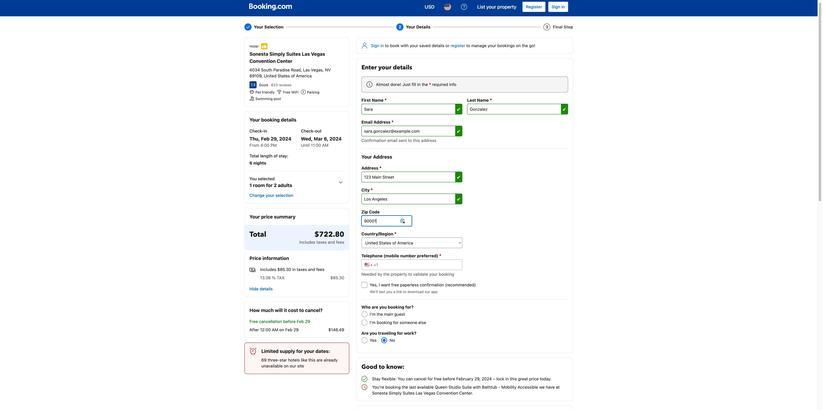 Task type: describe. For each thing, give the bounding box(es) containing it.
+1 text field
[[362, 260, 463, 270]]



Task type: vqa. For each thing, say whether or not it's contained in the screenshot.
Booking.Com Image
yes



Task type: locate. For each thing, give the bounding box(es) containing it.
None text field
[[362, 104, 463, 115], [362, 216, 412, 227], [362, 104, 463, 115], [362, 216, 412, 227]]

status
[[245, 343, 350, 374]]

Double-check for typos text field
[[362, 126, 463, 137]]

rated good element
[[259, 83, 268, 87]]

None text field
[[467, 104, 569, 115], [362, 172, 463, 183], [362, 194, 463, 205], [467, 104, 569, 115], [362, 172, 463, 183], [362, 194, 463, 205]]

scored 7.3 element
[[250, 81, 257, 88]]

booking.com image
[[249, 3, 292, 10]]



